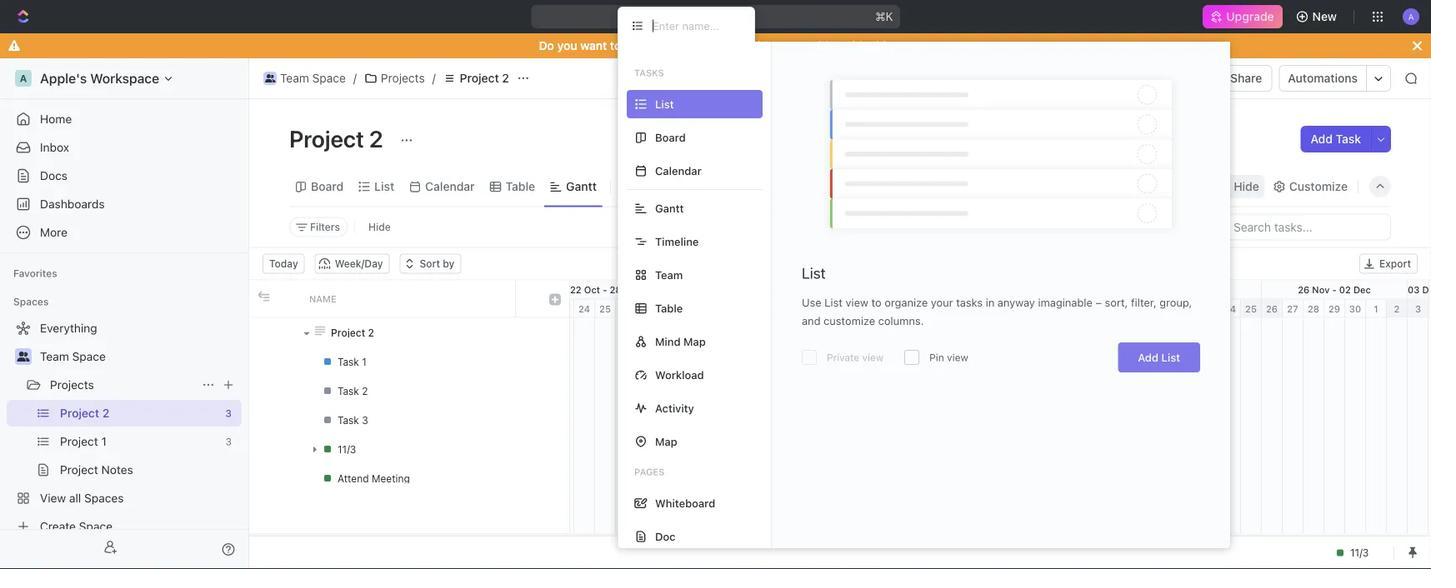 Task type: vqa. For each thing, say whether or not it's contained in the screenshot.
the leftmost TEAM
yes



Task type: locate. For each thing, give the bounding box(es) containing it.
2 vertical spatial team
[[40, 350, 69, 364]]

to for organize
[[872, 296, 882, 309]]

1 vertical spatial team space
[[40, 350, 106, 364]]

hide button
[[362, 217, 398, 237]]

0 horizontal spatial 1
[[362, 356, 367, 368]]

13
[[996, 304, 1007, 314]]

task 1
[[338, 356, 367, 368]]

upgrade
[[1227, 10, 1275, 23]]

gantt down view
[[655, 202, 684, 215]]

to do 
 
 
 
 
 task 2 cell
[[299, 376, 516, 406]]

1 25 from the left
[[600, 304, 611, 314]]

22 oct - 28 oct element
[[533, 281, 679, 299]]

hide
[[844, 39, 869, 53], [1234, 180, 1260, 193], [369, 221, 391, 233]]

to
[[610, 39, 621, 53], [872, 296, 882, 309]]

27 element up 'mind'
[[637, 300, 658, 318]]

add task button
[[1301, 126, 1372, 153]]

list right 4
[[825, 296, 843, 309]]

2 27 from the left
[[1288, 304, 1299, 314]]

2 column header from the left
[[274, 281, 299, 317]]

1 horizontal spatial table
[[655, 302, 683, 315]]

23
[[558, 304, 570, 314]]

1 horizontal spatial 28
[[662, 304, 674, 314]]

view right pin
[[947, 352, 969, 364]]

1 horizontal spatial to
[[872, 296, 882, 309]]

1 nov from the left
[[770, 284, 787, 295]]

27 down 22 oct - 28 oct element
[[641, 304, 653, 314]]

2 30 element from the left
[[1346, 300, 1367, 318]]

0 horizontal spatial oct
[[584, 284, 600, 295]]

1 vertical spatial map
[[655, 436, 678, 448]]

favorites
[[13, 268, 57, 279]]

29 down 26 nov - 02 dec
[[1329, 304, 1341, 314]]

25 element right 22 element
[[1242, 300, 1262, 318]]

user group image inside tree
[[17, 352, 30, 362]]

add inside "button"
[[1311, 132, 1333, 146]]

3 element
[[783, 300, 804, 318]]

24 for second 24 element from the right
[[579, 304, 590, 314]]

0 horizontal spatial 29
[[683, 304, 695, 314]]

3 down task 2
[[362, 414, 368, 426]]

0 vertical spatial to
[[610, 39, 621, 53]]

27 for 2nd 27 element from the left
[[1288, 304, 1299, 314]]

view up 'customize'
[[846, 296, 869, 309]]

23 element down 22 oct - 28 oct on the left of page
[[554, 300, 575, 318]]

1 right 30
[[1374, 304, 1379, 314]]

column header
[[249, 281, 274, 317], [274, 281, 299, 317], [516, 281, 541, 317], [541, 281, 570, 317]]

24 element
[[575, 300, 595, 318], [1221, 300, 1242, 318]]

29 element down 26 nov - 02 dec element
[[1325, 300, 1346, 318]]

1 horizontal spatial 24 element
[[1221, 300, 1242, 318]]

1 horizontal spatial 29
[[715, 284, 727, 295]]

2 vertical spatial hide
[[369, 221, 391, 233]]

30 element down dec
[[1346, 300, 1367, 318]]

0 horizontal spatial 27 element
[[637, 300, 658, 318]]

3 column header from the left
[[516, 281, 541, 317]]

0 horizontal spatial 24 element
[[575, 300, 595, 318]]

1 horizontal spatial team space link
[[259, 68, 350, 88]]

table left gantt link
[[506, 180, 535, 193]]

2 oct from the left
[[624, 284, 640, 295]]

task inside row
[[338, 356, 359, 368]]

0 vertical spatial 22
[[570, 284, 582, 295]]

0 horizontal spatial 24
[[579, 304, 590, 314]]

0 horizontal spatial team
[[40, 350, 69, 364]]

 image
[[258, 291, 270, 302]]

1 horizontal spatial oct
[[624, 284, 640, 295]]

task 1 row
[[249, 347, 570, 376]]

0 horizontal spatial 29 element
[[679, 300, 700, 318]]

26 element down 22 oct - 28 oct element
[[616, 300, 637, 318]]

1 - from the left
[[603, 284, 607, 295]]

0 vertical spatial project 2
[[460, 71, 509, 85]]

hide inside dropdown button
[[1234, 180, 1260, 193]]

calendar up view
[[655, 165, 702, 177]]

24 right the 23
[[579, 304, 590, 314]]

 image
[[549, 294, 561, 306]]

30 element
[[700, 300, 720, 318], [1346, 300, 1367, 318]]

Search tasks... text field
[[1224, 215, 1391, 240]]

name row
[[249, 281, 570, 318]]

1 horizontal spatial 28 element
[[1304, 300, 1325, 318]]

2 horizontal spatial 29
[[1329, 304, 1341, 314]]

2 horizontal spatial 28
[[1308, 304, 1320, 314]]

4 column header from the left
[[541, 281, 570, 317]]

to left 8
[[872, 296, 882, 309]]

27 down 26 nov - 02 dec
[[1288, 304, 1299, 314]]

table up 'mind'
[[655, 302, 683, 315]]

1 vertical spatial space
[[72, 350, 106, 364]]

1 vertical spatial table
[[655, 302, 683, 315]]

25
[[600, 304, 611, 314], [1246, 304, 1257, 314]]

1 horizontal spatial 26
[[1267, 304, 1278, 314]]

27 element
[[637, 300, 658, 318], [1283, 300, 1304, 318]]

task
[[1336, 132, 1362, 146], [338, 356, 359, 368], [338, 385, 359, 397], [338, 414, 359, 426]]

1 horizontal spatial projects
[[381, 71, 425, 85]]

you
[[557, 39, 577, 53]]

25 down 22 oct - 28 oct on the left of page
[[600, 304, 611, 314]]

task up task 2
[[338, 356, 359, 368]]

1 horizontal spatial 27
[[1288, 304, 1299, 314]]

0 horizontal spatial to
[[610, 39, 621, 53]]

23 element
[[554, 300, 575, 318], [1200, 300, 1221, 318]]

task down task 2
[[338, 414, 359, 426]]

add up customize
[[1311, 132, 1333, 146]]

project
[[460, 71, 499, 85], [289, 125, 364, 152], [331, 327, 365, 339]]

1 24 from the left
[[579, 304, 590, 314]]

nov
[[770, 284, 787, 295], [1313, 284, 1330, 295]]

25 element down 22 oct - 28 oct element
[[595, 300, 616, 318]]

2 25 from the left
[[1246, 304, 1257, 314]]

26 left 02
[[1298, 284, 1310, 295]]

1 vertical spatial project 2
[[289, 125, 388, 152]]

29 up mind map
[[683, 304, 695, 314]]

3 - from the left
[[1333, 284, 1337, 295]]

task for task 2
[[338, 385, 359, 397]]

1 vertical spatial user group image
[[17, 352, 30, 362]]

29 element
[[679, 300, 700, 318], [1325, 300, 1346, 318]]

24 element right the 23
[[575, 300, 595, 318]]

tasks
[[635, 68, 664, 78]]

today
[[269, 258, 298, 270]]

0 horizontal spatial 26
[[620, 304, 632, 314]]

task inside cell
[[338, 414, 359, 426]]

calendar right list link
[[425, 180, 475, 193]]

gantt right table link
[[566, 180, 597, 193]]

map right 'mind'
[[684, 336, 706, 348]]

nov left 02
[[1313, 284, 1330, 295]]

task up customize
[[1336, 132, 1362, 146]]

add down 20 "element"
[[1138, 351, 1159, 364]]

customize
[[824, 315, 876, 327]]

28
[[610, 284, 622, 295], [662, 304, 674, 314], [1308, 304, 1320, 314]]

22 for 22 oct - 28 oct
[[570, 284, 582, 295]]

tree
[[7, 315, 242, 540]]

team space link
[[259, 68, 350, 88], [40, 344, 238, 370]]

18
[[1100, 304, 1111, 314]]

0 horizontal spatial projects link
[[50, 372, 195, 399]]

to do 
 
 
 
 
 task 3 cell
[[299, 406, 516, 435]]

1 horizontal spatial projects link
[[360, 68, 429, 88]]

nov right 04
[[770, 284, 787, 295]]

0 horizontal spatial 25
[[600, 304, 611, 314]]

user group image inside team space link
[[265, 74, 275, 83]]

11
[[955, 304, 964, 314]]

share button
[[1221, 65, 1273, 92]]

1 up task 2
[[362, 356, 367, 368]]

1 vertical spatial projects
[[50, 378, 94, 392]]

0 vertical spatial space
[[312, 71, 346, 85]]

24 for first 24 element from the right
[[1225, 304, 1237, 314]]

0 vertical spatial gantt
[[566, 180, 597, 193]]

0 horizontal spatial team space link
[[40, 344, 238, 370]]

26 element down 26 nov - 02 dec element
[[1262, 300, 1283, 318]]

1 vertical spatial add
[[1138, 351, 1159, 364]]

2
[[502, 71, 509, 85], [369, 125, 383, 152], [769, 304, 775, 314], [1395, 304, 1400, 314], [368, 327, 374, 339], [362, 385, 368, 397]]

10
[[934, 304, 944, 314]]

05 nov - 11 nov element
[[825, 281, 971, 299]]

space
[[312, 71, 346, 85], [72, 350, 106, 364]]

1 element
[[741, 300, 762, 318]]

1 vertical spatial 1
[[362, 356, 367, 368]]

1 horizontal spatial 27 element
[[1283, 300, 1304, 318]]

03 dec - 09 dec element
[[1408, 281, 1430, 299]]

1 / from the left
[[353, 71, 357, 85]]

3 down '03 dec - 09 dec' element
[[1416, 304, 1422, 314]]

1 horizontal spatial nov
[[1313, 284, 1330, 295]]

mind map
[[655, 336, 706, 348]]

2 - from the left
[[748, 284, 753, 295]]

0 horizontal spatial 27
[[641, 304, 653, 314]]

doc
[[655, 531, 676, 543]]

oct
[[584, 284, 600, 295], [624, 284, 640, 295], [730, 284, 746, 295]]

to inside use list view to organize your tasks in anyway imaginable – sort, filter, group, and customize columns.
[[872, 296, 882, 309]]

16 element
[[1054, 300, 1075, 318]]

2 nov from the left
[[1313, 284, 1330, 295]]

28 for first 28 element from the right
[[1308, 304, 1320, 314]]

2 horizontal spatial 26
[[1298, 284, 1310, 295]]

0 vertical spatial 1
[[1374, 304, 1379, 314]]

1 horizontal spatial team space
[[280, 71, 346, 85]]

0 horizontal spatial team space
[[40, 350, 106, 364]]

0 horizontal spatial nov
[[770, 284, 787, 295]]

in
[[986, 296, 995, 309]]

0 horizontal spatial board
[[311, 180, 344, 193]]

5
[[832, 304, 838, 314]]

1 horizontal spatial 22
[[1183, 304, 1195, 314]]

hide left this
[[844, 39, 869, 53]]

task down task 1
[[338, 385, 359, 397]]

28 element up 'mind'
[[658, 300, 679, 318]]

0 horizontal spatial 3
[[362, 414, 368, 426]]

list
[[375, 180, 395, 193], [802, 264, 826, 282], [825, 296, 843, 309], [1162, 351, 1181, 364]]

1 horizontal spatial 25 element
[[1242, 300, 1262, 318]]

project inside cell
[[331, 327, 365, 339]]

/
[[353, 71, 357, 85], [432, 71, 436, 85]]

30 element left 1 element
[[700, 300, 720, 318]]

0 horizontal spatial 25 element
[[595, 300, 616, 318]]

22 for 22
[[1183, 304, 1195, 314]]

1 horizontal spatial map
[[684, 336, 706, 348]]

1 horizontal spatial 1
[[1374, 304, 1379, 314]]

24 element right 22 element
[[1221, 300, 1242, 318]]

notifications?
[[712, 39, 787, 53]]

1 vertical spatial hide
[[1234, 180, 1260, 193]]

timeline
[[655, 236, 699, 248]]

2 24 from the left
[[1225, 304, 1237, 314]]

task 3 row
[[249, 406, 570, 435]]

1 column header from the left
[[249, 281, 274, 317]]

new button
[[1290, 3, 1347, 30]]

view
[[846, 296, 869, 309], [863, 352, 884, 364], [947, 352, 969, 364]]

0 vertical spatial user group image
[[265, 74, 275, 83]]

map
[[684, 336, 706, 348], [655, 436, 678, 448]]

-
[[603, 284, 607, 295], [748, 284, 753, 295], [1333, 284, 1337, 295]]

28 element down 26 nov - 02 dec
[[1304, 300, 1325, 318]]

hide down list link
[[369, 221, 391, 233]]

26 for 1st 26 element from right
[[1267, 304, 1278, 314]]

today button
[[263, 254, 305, 274]]

1 horizontal spatial -
[[748, 284, 753, 295]]

24
[[579, 304, 590, 314], [1225, 304, 1237, 314]]

14 element
[[1012, 300, 1033, 318]]

30 element containing 30
[[1346, 300, 1367, 318]]

2 horizontal spatial team
[[655, 269, 683, 281]]

1 vertical spatial projects link
[[50, 372, 195, 399]]

3 oct from the left
[[730, 284, 746, 295]]

sort,
[[1105, 296, 1128, 309]]

to right want
[[610, 39, 621, 53]]

calendar
[[655, 165, 702, 177], [425, 180, 475, 193]]

0 horizontal spatial calendar
[[425, 180, 475, 193]]

25 for second 25 element from right
[[600, 304, 611, 314]]

0 vertical spatial add
[[1311, 132, 1333, 146]]

28 element
[[658, 300, 679, 318], [1304, 300, 1325, 318]]

1 vertical spatial board
[[311, 180, 344, 193]]

team space
[[280, 71, 346, 85], [40, 350, 106, 364]]

add for add list
[[1138, 351, 1159, 364]]

25 right 22 element
[[1246, 304, 1257, 314]]

project 2 - 50.00% row
[[249, 318, 570, 347]]

22 element
[[1179, 300, 1200, 318]]

user group image
[[265, 74, 275, 83], [17, 352, 30, 362]]

0 horizontal spatial projects
[[50, 378, 94, 392]]

1 inside cell
[[362, 356, 367, 368]]

use
[[802, 296, 822, 309]]

30
[[1350, 304, 1362, 314]]

1 horizontal spatial 26 element
[[1262, 300, 1283, 318]]

space inside tree
[[72, 350, 106, 364]]

list down 21 element
[[1162, 351, 1181, 364]]

hide right search
[[1234, 180, 1260, 193]]

0 vertical spatial team space link
[[259, 68, 350, 88]]

24 right 22 element
[[1225, 304, 1237, 314]]

dashboards
[[40, 197, 105, 211]]

view for pin
[[947, 352, 969, 364]]

3 inside cell
[[362, 414, 368, 426]]

1 vertical spatial 22
[[1183, 304, 1195, 314]]

26 down 22 oct - 28 oct element
[[620, 304, 632, 314]]

2 26 element from the left
[[1262, 300, 1283, 318]]

name column header
[[299, 281, 516, 317]]

26 nov - 02 dec element
[[1262, 281, 1408, 299]]

list inside use list view to organize your tasks in anyway imaginable – sort, filter, group, and customize columns.
[[825, 296, 843, 309]]

13 element
[[991, 300, 1012, 318]]

1 horizontal spatial 30 element
[[1346, 300, 1367, 318]]

27 element down 26 nov - 02 dec
[[1283, 300, 1304, 318]]

oct inside the 29 oct - 04 nov element
[[730, 284, 746, 295]]

26 for 26 nov - 02 dec
[[1298, 284, 1310, 295]]

31 element
[[720, 300, 741, 318]]

projects link inside tree
[[50, 372, 195, 399]]

search button
[[1146, 175, 1211, 198]]

0 horizontal spatial 23 element
[[554, 300, 575, 318]]

board left list link
[[311, 180, 344, 193]]

row group
[[249, 318, 570, 534]]

1 vertical spatial team
[[655, 269, 683, 281]]

pin
[[930, 352, 945, 364]]

25 element
[[595, 300, 616, 318], [1242, 300, 1262, 318]]

tree containing team space
[[7, 315, 242, 540]]

1 vertical spatial team space link
[[40, 344, 238, 370]]

0 vertical spatial board
[[655, 131, 686, 144]]

1 horizontal spatial /
[[432, 71, 436, 85]]

0 horizontal spatial -
[[603, 284, 607, 295]]

12 nov - 18 nov element
[[971, 281, 1116, 299]]

1 23 element from the left
[[554, 300, 575, 318]]

23 element down 19 nov - 25 nov element
[[1200, 300, 1221, 318]]

1 oct from the left
[[584, 284, 600, 295]]

sidebar navigation
[[0, 58, 249, 570]]

map down activity at bottom left
[[655, 436, 678, 448]]

26 element
[[616, 300, 637, 318], [1262, 300, 1283, 318]]

hide button
[[1214, 175, 1265, 198]]

29 element up mind map
[[679, 300, 700, 318]]

26 down 26 nov - 02 dec element
[[1267, 304, 1278, 314]]

0 horizontal spatial /
[[353, 71, 357, 85]]

search
[[1167, 180, 1206, 193]]

2 25 element from the left
[[1242, 300, 1262, 318]]

0 horizontal spatial 30 element
[[700, 300, 720, 318]]

1 24 element from the left
[[575, 300, 595, 318]]

0 horizontal spatial 22
[[570, 284, 582, 295]]

task inside row
[[338, 385, 359, 397]]

tree grid
[[249, 281, 570, 534]]

10 element
[[929, 300, 950, 318]]

6
[[852, 304, 859, 314]]

board up view
[[655, 131, 686, 144]]

04
[[755, 284, 767, 295]]

inbox link
[[7, 134, 242, 161]]

2 vertical spatial project 2
[[331, 327, 374, 339]]

1 vertical spatial 3
[[362, 414, 368, 426]]

15 element
[[1033, 300, 1054, 318]]

organize
[[885, 296, 928, 309]]

1 27 from the left
[[641, 304, 653, 314]]

1 horizontal spatial user group image
[[265, 74, 275, 83]]

1 horizontal spatial 24
[[1225, 304, 1237, 314]]

view right private
[[863, 352, 884, 364]]

8
[[894, 304, 900, 314]]

new
[[1313, 10, 1337, 23]]

29 up 31 element
[[715, 284, 727, 295]]

26
[[1298, 284, 1310, 295], [620, 304, 632, 314], [1267, 304, 1278, 314]]

0 horizontal spatial user group image
[[17, 352, 30, 362]]

1 vertical spatial project
[[289, 125, 364, 152]]

0 horizontal spatial 28 element
[[658, 300, 679, 318]]

1 horizontal spatial 23 element
[[1200, 300, 1221, 318]]



Task type: describe. For each thing, give the bounding box(es) containing it.
board inside board link
[[311, 180, 344, 193]]

list link
[[371, 175, 395, 198]]

imaginable
[[1038, 296, 1093, 309]]

list up use
[[802, 264, 826, 282]]

add task
[[1311, 132, 1362, 146]]

upgrade link
[[1204, 5, 1283, 28]]

task 2
[[338, 385, 368, 397]]

1 29 element from the left
[[679, 300, 700, 318]]

0 vertical spatial team space
[[280, 71, 346, 85]]

tree inside sidebar navigation
[[7, 315, 242, 540]]

0 vertical spatial projects
[[381, 71, 425, 85]]

search...
[[702, 10, 750, 23]]

- for 02
[[1333, 284, 1337, 295]]

21
[[1163, 304, 1173, 314]]

hide inside button
[[369, 221, 391, 233]]

this
[[872, 39, 893, 53]]

11 element
[[950, 300, 971, 318]]

0 vertical spatial map
[[684, 336, 706, 348]]

private
[[827, 352, 860, 364]]

14
[[1017, 304, 1028, 314]]

26 nov - 02 dec
[[1298, 284, 1372, 295]]

pages
[[635, 467, 665, 478]]

activity
[[655, 402, 694, 415]]

dec
[[1354, 284, 1372, 295]]

filter,
[[1131, 296, 1157, 309]]

Enter name... field
[[651, 19, 741, 33]]

columns.
[[879, 315, 924, 327]]

team space inside tree
[[40, 350, 106, 364]]

enable
[[798, 39, 835, 53]]

add for add task
[[1311, 132, 1333, 146]]

0 horizontal spatial map
[[655, 436, 678, 448]]

automations
[[1289, 71, 1358, 85]]

view for private
[[863, 352, 884, 364]]

inbox
[[40, 140, 69, 154]]

23 element containing 23
[[554, 300, 575, 318]]

share
[[1231, 71, 1263, 85]]

12
[[975, 304, 986, 314]]

task 3
[[338, 414, 368, 426]]

attend
[[338, 473, 369, 484]]

–
[[1096, 296, 1102, 309]]

task 2 row
[[249, 376, 570, 406]]

anyway
[[998, 296, 1035, 309]]

17 element
[[1075, 300, 1096, 318]]

board link
[[308, 175, 344, 198]]

view button
[[618, 167, 672, 206]]

16
[[1059, 304, 1069, 314]]

add list
[[1138, 351, 1181, 364]]

1 horizontal spatial team
[[280, 71, 309, 85]]

task inside "button"
[[1336, 132, 1362, 146]]

17
[[1080, 304, 1090, 314]]

dashboards link
[[7, 191, 242, 218]]

view inside use list view to organize your tasks in anyway imaginable – sort, filter, group, and customize columns.
[[846, 296, 869, 309]]

name
[[309, 294, 337, 304]]

1 horizontal spatial hide
[[844, 39, 869, 53]]

25 for 1st 25 element from the right
[[1246, 304, 1257, 314]]

1 25 element from the left
[[595, 300, 616, 318]]

customize button
[[1268, 175, 1353, 198]]

21 element
[[1158, 300, 1179, 318]]

7
[[874, 304, 879, 314]]

want
[[581, 39, 607, 53]]

1 horizontal spatial gantt
[[655, 202, 684, 215]]

oct for 22
[[584, 284, 600, 295]]

meeting
[[372, 473, 410, 484]]

1 vertical spatial calendar
[[425, 180, 475, 193]]

0 vertical spatial projects link
[[360, 68, 429, 88]]

row group containing project 2
[[249, 318, 570, 534]]

tree grid containing project 2
[[249, 281, 570, 534]]

browser
[[664, 39, 709, 53]]

2 27 element from the left
[[1283, 300, 1304, 318]]

2 / from the left
[[432, 71, 436, 85]]

tasks
[[956, 296, 983, 309]]

29 oct - 04 nov
[[715, 284, 787, 295]]

0 horizontal spatial table
[[506, 180, 535, 193]]

1 30 element from the left
[[700, 300, 720, 318]]

2 24 element from the left
[[1221, 300, 1242, 318]]

table link
[[503, 175, 535, 198]]

attend meeting row
[[249, 464, 570, 493]]

18 element
[[1096, 300, 1116, 318]]

calendar link
[[422, 175, 475, 198]]

task for task 1
[[338, 356, 359, 368]]

29 oct - 04 nov element
[[679, 281, 825, 299]]

1 horizontal spatial calendar
[[655, 165, 702, 177]]

20 element
[[1137, 300, 1158, 318]]

private view
[[827, 352, 884, 364]]

mind
[[655, 336, 681, 348]]

26 for 2nd 26 element from the right
[[620, 304, 632, 314]]

view button
[[618, 175, 672, 198]]

gantt link
[[563, 175, 597, 198]]

use list view to organize your tasks in anyway imaginable – sort, filter, group, and customize columns.
[[802, 296, 1193, 327]]

attend meeting
[[338, 473, 410, 484]]

15
[[1038, 304, 1048, 314]]

9
[[915, 304, 921, 314]]

project 2 inside cell
[[331, 327, 374, 339]]

team inside sidebar navigation
[[40, 350, 69, 364]]

customize
[[1290, 180, 1348, 193]]

export button
[[1360, 254, 1418, 274]]

28 for 2nd 28 element from right
[[662, 304, 674, 314]]

 image inside name row
[[549, 294, 561, 306]]

1 horizontal spatial 3
[[1416, 304, 1422, 314]]

1 28 element from the left
[[658, 300, 679, 318]]

project 2 link
[[439, 68, 514, 88]]

your
[[931, 296, 954, 309]]

spaces
[[13, 296, 49, 308]]

and
[[802, 315, 821, 327]]

gantt inside gantt link
[[566, 180, 597, 193]]

group,
[[1160, 296, 1193, 309]]

2 29 element from the left
[[1325, 300, 1346, 318]]

4
[[811, 304, 817, 314]]

home
[[40, 112, 72, 126]]

project 2 cell
[[299, 318, 516, 347]]

list up hide button
[[375, 180, 395, 193]]

19 element
[[1116, 300, 1137, 318]]

1 26 element from the left
[[616, 300, 637, 318]]

19 nov - 25 nov element
[[1116, 281, 1262, 299]]

02
[[1340, 284, 1351, 295]]

2 23 element from the left
[[1200, 300, 1221, 318]]

- for 04
[[748, 284, 753, 295]]

do you want to enable browser notifications? enable hide this
[[539, 39, 893, 53]]

 image inside name row
[[258, 291, 270, 302]]

docs link
[[7, 163, 242, 189]]

⌘k
[[875, 10, 894, 23]]

12 element
[[971, 300, 991, 318]]

19
[[1121, 304, 1132, 314]]

oct for 29
[[730, 284, 746, 295]]

in progress 
 
 
 
 
 task 1 cell
[[299, 347, 516, 376]]

workload
[[655, 369, 704, 381]]

- for 28
[[603, 284, 607, 295]]

2 28 element from the left
[[1304, 300, 1325, 318]]

projects inside tree
[[50, 378, 94, 392]]

0 horizontal spatial 28
[[610, 284, 622, 295]]

favorites button
[[7, 263, 64, 284]]

view
[[639, 180, 666, 193]]

docs
[[40, 169, 68, 183]]

0 vertical spatial project
[[460, 71, 499, 85]]

to for enable
[[610, 39, 621, 53]]

automations button
[[1280, 66, 1367, 91]]

export
[[1380, 258, 1412, 270]]

task for task 3
[[338, 414, 359, 426]]

22 oct - 28 oct
[[570, 284, 640, 295]]

pin view
[[930, 352, 969, 364]]

complete 
 
 
 
 
 attend meeting cell
[[299, 464, 516, 493]]

1 27 element from the left
[[637, 300, 658, 318]]

do
[[539, 39, 554, 53]]

1 horizontal spatial space
[[312, 71, 346, 85]]

whiteboard
[[655, 497, 716, 510]]

27 for second 27 element from the right
[[641, 304, 653, 314]]



